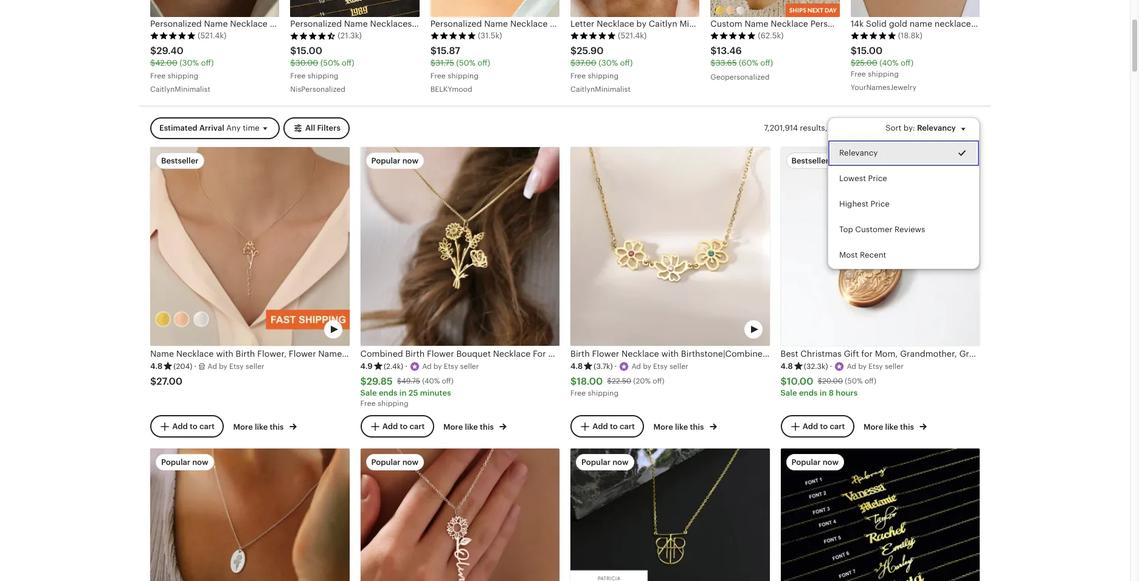 Task type: describe. For each thing, give the bounding box(es) containing it.
seller for 10.00
[[885, 362, 904, 371]]

arrival
[[199, 124, 224, 133]]

add to cart button for 18.00
[[570, 416, 644, 438]]

combined birth flower bouquet necklace for mother's day, birth flower bouquet necklace for grandma, family necklace for mom, christmas gift image
[[360, 147, 560, 346]]

(40% for 15.00
[[880, 59, 899, 68]]

birth flower necklace with birthstone|combined birth flower necklace|bridesmaids gift|birth flower jewelry|unique family gift mother image
[[570, 147, 770, 346]]

add to cart for 10.00
[[803, 422, 845, 431]]

1 more from the left
[[233, 423, 253, 432]]

5 out of 5 stars image for 29.40
[[150, 31, 196, 40]]

$ 29.85 $ 49.75 (40% off) sale ends in 25 minutes free shipping
[[360, 376, 454, 408]]

(521.4k) for 29.40
[[198, 31, 227, 40]]

33.65
[[716, 59, 737, 68]]

caitlynminimalist for 29.40
[[150, 85, 210, 94]]

belkymood
[[430, 85, 472, 94]]

$ 13.46 $ 33.65 (60% off) geopersonalized
[[711, 45, 773, 82]]

popular now for dainty birth flower necklace, birth flower necklace, silver necklace, personalized necklace for her, birthday gift, anniversary gift image
[[161, 458, 208, 467]]

sale for 29.85
[[360, 389, 377, 398]]

any
[[226, 124, 241, 133]]

1 like from the left
[[255, 423, 268, 432]]

8
[[829, 389, 834, 398]]

4.8 for 18.00
[[570, 362, 583, 371]]

sale for 10.00
[[781, 389, 797, 398]]

15.00 for 25.00
[[857, 45, 883, 57]]

(204)
[[174, 362, 192, 371]]

1 a from the left
[[208, 362, 213, 371]]

(50% for 15.00
[[320, 59, 340, 68]]

25.90
[[577, 45, 604, 57]]

4.8 for 10.00
[[781, 362, 793, 371]]

top customer reviews
[[839, 225, 925, 234]]

1 this from the left
[[270, 423, 284, 432]]

free for $ 15.00 $ 30.00 (50% off) free shipping nispersonalized
[[290, 72, 306, 80]]

· for 29.85
[[405, 362, 408, 371]]

filters
[[317, 124, 341, 133]]

0 vertical spatial relevancy
[[917, 124, 956, 133]]

cart for 10.00
[[830, 422, 845, 431]]

more like this link for 29.85
[[443, 420, 507, 433]]

with
[[829, 123, 845, 133]]

25
[[409, 389, 418, 398]]

yournamesjewelry
[[851, 83, 916, 92]]

relevancy link
[[828, 140, 979, 166]]

more for 10.00
[[864, 423, 883, 432]]

menu containing relevancy
[[828, 117, 980, 269]]

d for 10.00
[[852, 362, 856, 371]]

add to cart button for 10.00
[[781, 416, 854, 438]]

a for 18.00
[[632, 362, 637, 371]]

4.5 out of 5 stars image
[[290, 31, 336, 40]]

estimated
[[159, 124, 197, 133]]

customer
[[855, 225, 893, 234]]

personalized name necklace, dainty name necklace, custom name necklace, 14k gold necklace, 50th birthday gift for women, anniversary gifts image
[[781, 449, 980, 581]]

product video element for personalized name necklace,  gift for her,  personalized gift, one of a kind jewelry, gold name necklace, handmade gift, christmas gift image
[[570, 449, 770, 581]]

(62.5k)
[[758, 31, 784, 40]]

off) for $ 25.90 $ 37.00 (30% off) free shipping caitlynminimalist
[[620, 59, 633, 68]]

d for 29.85
[[427, 362, 432, 371]]

all
[[305, 124, 315, 133]]

highest price link
[[828, 192, 979, 217]]

y for 18.00
[[647, 362, 651, 371]]

now for sun flower necklace, name necklace, sun flower name necklace, dainty necklace, personalized necklace, mothers day gift, gifts for her image
[[402, 458, 418, 467]]

now for dainty birth flower necklace, birth flower necklace, silver necklace, personalized necklace for her, birthday gift, anniversary gift image
[[192, 458, 208, 467]]

popular for sun flower necklace, name necklace, sun flower name necklace, dainty necklace, personalized necklace, mothers day gift, gifts for her image
[[371, 458, 401, 467]]

$ 15.87 $ 31.75 (50% off) free shipping belkymood
[[430, 45, 490, 94]]

(521.4k) for 25.90
[[618, 31, 647, 40]]

price for lowest price
[[868, 174, 887, 183]]

$ 18.00 $ 22.50 (20% off) free shipping
[[570, 376, 664, 398]]

y for 29.85
[[438, 362, 442, 371]]

$ 29.40 $ 42.00 (30% off) free shipping caitlynminimalist
[[150, 45, 214, 94]]

top customer reviews link
[[828, 217, 979, 243]]

(30% for 29.40
[[180, 59, 199, 68]]

15.87
[[437, 45, 460, 57]]

by:
[[904, 124, 915, 133]]

geopersonalized
[[711, 73, 770, 82]]

personalized name necklace by caitlynminimalist • gold name necklace with box chain • perfect gift for her • personalized gift • nm81f91 image
[[150, 0, 279, 17]]

off) for $ 15.00 $ 25.00 (40% off) free shipping yournamesjewelry
[[901, 59, 913, 68]]

time
[[243, 124, 260, 133]]

personalized name necklace - initial necklace - letter necklace - custom necklace - wife gifts - gifts for mom - minimalist- christmas  gift image
[[430, 0, 560, 17]]

y for 10.00
[[863, 362, 867, 371]]

shipping for $ 25.90 $ 37.00 (30% off) free shipping caitlynminimalist
[[588, 72, 619, 80]]

7,201,914 results, with ads
[[764, 123, 861, 133]]

all filters button
[[283, 118, 350, 140]]

results,
[[800, 123, 827, 133]]

37.00
[[576, 59, 597, 68]]

shipping for $ 15.87 $ 31.75 (50% off) free shipping belkymood
[[448, 72, 479, 80]]

1 to from the left
[[190, 422, 198, 431]]

all filters
[[305, 124, 341, 133]]

recent
[[860, 251, 886, 260]]

add for 29.85
[[382, 422, 398, 431]]

5 out of 5 stars image for 13.46
[[711, 31, 756, 40]]

ends for 29.85
[[379, 389, 397, 398]]

7,201,914
[[764, 123, 798, 133]]

more like this link for 10.00
[[864, 420, 927, 433]]

reviews
[[895, 225, 925, 234]]

to for 18.00
[[610, 422, 618, 431]]

$ 10.00 $ 20.00 (50% off) sale ends in 8 hours
[[781, 376, 876, 398]]

29.85
[[367, 376, 393, 387]]

13.46
[[717, 45, 742, 57]]

like for 10.00
[[885, 423, 898, 432]]

3 popular now link from the left
[[570, 449, 770, 581]]

product video element for birth flower necklace with birthstone|combined birth flower necklace|bridesmaids gift|birth flower jewelry|unique family gift mother image
[[570, 147, 770, 346]]

29.40
[[156, 45, 184, 57]]

lowest
[[839, 174, 866, 183]]

personalized name necklace,  gift for her,  personalized gift, one of a kind jewelry, gold name necklace, handmade gift, christmas gift image
[[570, 449, 770, 581]]

4 popular now link from the left
[[781, 449, 980, 581]]

$ 27.00
[[150, 376, 182, 387]]

2 popular now link from the left
[[360, 449, 560, 581]]

free for $ 18.00 $ 22.50 (20% off) free shipping
[[570, 389, 586, 398]]

off) for $ 15.87 $ 31.75 (50% off) free shipping belkymood
[[478, 59, 490, 68]]

best christmas gift for mom, grandmother, great grandma, aunt, rose gold necklace, flower locket, keepsake photo frame charm, n1799 image
[[781, 147, 980, 346]]

18.00
[[577, 376, 603, 387]]

(18.8k)
[[898, 31, 922, 40]]

$ 15.00 $ 25.00 (40% off) free shipping yournamesjewelry
[[851, 45, 916, 92]]

free for $ 29.40 $ 42.00 (30% off) free shipping caitlynminimalist
[[150, 72, 166, 80]]

most
[[839, 251, 858, 260]]

more like this for 18.00
[[654, 423, 706, 432]]

(2.4k)
[[384, 362, 403, 371]]

hours
[[836, 389, 858, 398]]

shipping for $ 29.40 $ 42.00 (30% off) free shipping caitlynminimalist
[[168, 72, 198, 80]]

free for $ 15.87 $ 31.75 (50% off) free shipping belkymood
[[430, 72, 446, 80]]

1 bestseller from the left
[[161, 156, 199, 165]]

1 · from the left
[[194, 362, 197, 371]]

highest price
[[839, 200, 890, 209]]

lowest price link
[[828, 166, 979, 192]]

lowest price
[[839, 174, 887, 183]]

to for 10.00
[[820, 422, 828, 431]]

in for 29.85
[[399, 389, 407, 398]]

seller for 18.00
[[670, 362, 688, 371]]

(40% for 29.85
[[422, 377, 440, 386]]

more for 29.85
[[443, 423, 463, 432]]

this for 29.85
[[480, 423, 494, 432]]

etsy for 18.00
[[653, 362, 668, 371]]

$ 25.90 $ 37.00 (30% off) free shipping caitlynminimalist
[[570, 45, 633, 94]]

this for 10.00
[[900, 423, 914, 432]]

a d b y etsy seller for 10.00
[[847, 362, 904, 371]]

estimated arrival any time
[[159, 124, 260, 133]]

ads
[[847, 123, 861, 133]]



Task type: vqa. For each thing, say whether or not it's contained in the screenshot.
handmade
no



Task type: locate. For each thing, give the bounding box(es) containing it.
49.75
[[402, 377, 420, 386]]

off) inside $ 29.40 $ 42.00 (30% off) free shipping caitlynminimalist
[[201, 59, 214, 68]]

5 out of 5 stars image for 15.00
[[851, 31, 896, 40]]

seller for 29.85
[[460, 362, 479, 371]]

free down 25.00
[[851, 70, 866, 79]]

to
[[190, 422, 198, 431], [400, 422, 408, 431], [610, 422, 618, 431], [820, 422, 828, 431]]

4 b from the left
[[858, 362, 863, 371]]

0 vertical spatial (40%
[[880, 59, 899, 68]]

4 more from the left
[[864, 423, 883, 432]]

5 out of 5 stars image up '15.87'
[[430, 31, 476, 40]]

1 horizontal spatial ends
[[799, 389, 818, 398]]

off) inside $ 15.00 $ 30.00 (50% off) free shipping nispersonalized
[[342, 59, 354, 68]]

off) down (21.3k)
[[342, 59, 354, 68]]

free for $ 25.90 $ 37.00 (30% off) free shipping caitlynminimalist
[[570, 72, 586, 80]]

4 a d b y etsy seller from the left
[[847, 362, 904, 371]]

4 add to cart button from the left
[[781, 416, 854, 438]]

4 add to cart from the left
[[803, 422, 845, 431]]

2 this from the left
[[480, 423, 494, 432]]

off) right '20.00'
[[865, 377, 876, 386]]

1 more like this link from the left
[[233, 420, 297, 433]]

add to cart down 25
[[382, 422, 425, 431]]

popular
[[371, 156, 401, 165], [161, 458, 190, 467], [371, 458, 401, 467], [581, 458, 611, 467], [792, 458, 821, 467]]

add to cart button down 27.00
[[150, 416, 224, 438]]

(3.7k)
[[594, 362, 613, 371]]

b
[[219, 362, 224, 371], [434, 362, 438, 371], [643, 362, 648, 371], [858, 362, 863, 371]]

d for 18.00
[[636, 362, 641, 371]]

3 4.8 from the left
[[781, 362, 793, 371]]

15.00 inside $ 15.00 $ 30.00 (50% off) free shipping nispersonalized
[[297, 45, 322, 57]]

off) inside $ 25.90 $ 37.00 (30% off) free shipping caitlynminimalist
[[620, 59, 633, 68]]

(521.4k)
[[198, 31, 227, 40], [618, 31, 647, 40]]

sale inside $ 10.00 $ 20.00 (50% off) sale ends in 8 hours
[[781, 389, 797, 398]]

1 d from the left
[[212, 362, 217, 371]]

shipping inside $ 15.00 $ 25.00 (40% off) free shipping yournamesjewelry
[[868, 70, 899, 79]]

1 ends from the left
[[379, 389, 397, 398]]

15.00 up 30.00
[[297, 45, 322, 57]]

15.00
[[297, 45, 322, 57], [857, 45, 883, 57]]

sort
[[886, 124, 902, 133]]

4 more like this from the left
[[864, 423, 916, 432]]

etsy up $ 10.00 $ 20.00 (50% off) sale ends in 8 hours
[[869, 362, 883, 371]]

2 add to cart button from the left
[[360, 416, 434, 438]]

a d b y etsy seller right (204)
[[208, 362, 264, 371]]

1 horizontal spatial in
[[820, 389, 827, 398]]

1 add to cart from the left
[[172, 422, 215, 431]]

b for 18.00
[[643, 362, 648, 371]]

2 add from the left
[[382, 422, 398, 431]]

2 seller from the left
[[460, 362, 479, 371]]

15.00 for 30.00
[[297, 45, 322, 57]]

d up the (20%
[[636, 362, 641, 371]]

4 seller from the left
[[885, 362, 904, 371]]

3 · from the left
[[615, 362, 617, 371]]

0 horizontal spatial 4.8
[[150, 362, 163, 371]]

22.50
[[612, 377, 631, 386]]

4 this from the left
[[900, 423, 914, 432]]

cart for 29.85
[[410, 422, 425, 431]]

4 5 out of 5 stars image from the left
[[711, 31, 756, 40]]

off) inside $ 10.00 $ 20.00 (50% off) sale ends in 8 hours
[[865, 377, 876, 386]]

off) up minutes
[[442, 377, 454, 386]]

(50% right 31.75
[[456, 59, 475, 68]]

1 (521.4k) from the left
[[198, 31, 227, 40]]

1 (30% from the left
[[180, 59, 199, 68]]

2 more like this from the left
[[443, 423, 496, 432]]

1 horizontal spatial 4.8
[[570, 362, 583, 371]]

in inside $ 29.85 $ 49.75 (40% off) sale ends in 25 minutes free shipping
[[399, 389, 407, 398]]

3 more from the left
[[654, 423, 673, 432]]

shipping up yournamesjewelry
[[868, 70, 899, 79]]

ends down 29.85 on the bottom of page
[[379, 389, 397, 398]]

add to cart button down $ 29.85 $ 49.75 (40% off) sale ends in 25 minutes free shipping
[[360, 416, 434, 438]]

3 add to cart button from the left
[[570, 416, 644, 438]]

free down 29.85 on the bottom of page
[[360, 400, 376, 408]]

a d b y etsy seller up hours
[[847, 362, 904, 371]]

2 horizontal spatial 4.8
[[781, 362, 793, 371]]

4 add from the left
[[803, 422, 818, 431]]

relevancy
[[917, 124, 956, 133], [839, 148, 878, 157]]

10.00
[[787, 376, 813, 387]]

off) inside $ 15.00 $ 25.00 (40% off) free shipping yournamesjewelry
[[901, 59, 913, 68]]

2 add to cart from the left
[[382, 422, 425, 431]]

2 b from the left
[[434, 362, 438, 371]]

price right lowest
[[868, 174, 887, 183]]

off) inside "$ 18.00 $ 22.50 (20% off) free shipping"
[[653, 377, 664, 386]]

sale down 29.85 on the bottom of page
[[360, 389, 377, 398]]

highest
[[839, 200, 869, 209]]

1 popular now link from the left
[[150, 449, 349, 581]]

sun flower necklace, name necklace, sun flower name necklace, dainty necklace, personalized necklace, mothers day gift, gifts for her image
[[360, 449, 560, 581]]

free inside "$ 18.00 $ 22.50 (20% off) free shipping"
[[570, 389, 586, 398]]

5 out of 5 stars image for 15.87
[[430, 31, 476, 40]]

4 etsy from the left
[[869, 362, 883, 371]]

(30% for 25.90
[[599, 59, 618, 68]]

(20%
[[633, 377, 651, 386]]

0 horizontal spatial sale
[[360, 389, 377, 398]]

seller
[[246, 362, 264, 371], [460, 362, 479, 371], [670, 362, 688, 371], [885, 362, 904, 371]]

add for 18.00
[[592, 422, 608, 431]]

3 a from the left
[[632, 362, 637, 371]]

caitlynminimalist inside $ 25.90 $ 37.00 (30% off) free shipping caitlynminimalist
[[570, 85, 631, 94]]

5 out of 5 stars image up 13.46 in the right of the page
[[711, 31, 756, 40]]

free inside $ 29.40 $ 42.00 (30% off) free shipping caitlynminimalist
[[150, 72, 166, 80]]

(40% inside $ 29.85 $ 49.75 (40% off) sale ends in 25 minutes free shipping
[[422, 377, 440, 386]]

now for the combined birth flower bouquet necklace for mother's day, birth flower bouquet necklace for grandma, family necklace for mom, christmas gift image
[[402, 156, 418, 165]]

2 more from the left
[[443, 423, 463, 432]]

dainty birth flower necklace, birth flower necklace, silver necklace, personalized necklace for her, birthday gift, anniversary gift image
[[150, 449, 349, 581]]

42.00
[[155, 59, 177, 68]]

4 like from the left
[[885, 423, 898, 432]]

a up the (20%
[[632, 362, 637, 371]]

1 in from the left
[[399, 389, 407, 398]]

(30% down 25.90
[[599, 59, 618, 68]]

0 horizontal spatial (50%
[[320, 59, 340, 68]]

add to cart button for 29.85
[[360, 416, 434, 438]]

shipping up belkymood
[[448, 72, 479, 80]]

free
[[851, 70, 866, 79], [150, 72, 166, 80], [290, 72, 306, 80], [430, 72, 446, 80], [570, 72, 586, 80], [570, 389, 586, 398], [360, 400, 376, 408]]

a d b y etsy seller up minutes
[[422, 362, 479, 371]]

(30% inside $ 25.90 $ 37.00 (30% off) free shipping caitlynminimalist
[[599, 59, 618, 68]]

0 horizontal spatial relevancy
[[839, 148, 878, 157]]

d
[[212, 362, 217, 371], [427, 362, 432, 371], [636, 362, 641, 371], [852, 362, 856, 371]]

2 to from the left
[[400, 422, 408, 431]]

25.00
[[856, 59, 877, 68]]

shipping for $ 18.00 $ 22.50 (20% off) free shipping
[[588, 389, 619, 398]]

price
[[868, 174, 887, 183], [871, 200, 890, 209]]

b right (204)
[[219, 362, 224, 371]]

shipping inside $ 29.40 $ 42.00 (30% off) free shipping caitlynminimalist
[[168, 72, 198, 80]]

2 · from the left
[[405, 362, 408, 371]]

shipping
[[868, 70, 899, 79], [168, 72, 198, 80], [308, 72, 339, 80], [448, 72, 479, 80], [588, 72, 619, 80], [588, 389, 619, 398], [378, 400, 409, 408]]

top
[[839, 225, 853, 234]]

1 seller from the left
[[246, 362, 264, 371]]

sale
[[360, 389, 377, 398], [781, 389, 797, 398]]

shipping for $ 15.00 $ 30.00 (50% off) free shipping nispersonalized
[[308, 72, 339, 80]]

0 horizontal spatial caitlynminimalist
[[150, 85, 210, 94]]

a d b y etsy seller
[[208, 362, 264, 371], [422, 362, 479, 371], [632, 362, 688, 371], [847, 362, 904, 371]]

shipping down 42.00
[[168, 72, 198, 80]]

in inside $ 10.00 $ 20.00 (50% off) sale ends in 8 hours
[[820, 389, 827, 398]]

15.00 inside $ 15.00 $ 25.00 (40% off) free shipping yournamesjewelry
[[857, 45, 883, 57]]

(50% inside $ 15.87 $ 31.75 (50% off) free shipping belkymood
[[456, 59, 475, 68]]

1 horizontal spatial relevancy
[[917, 124, 956, 133]]

1 y from the left
[[223, 362, 227, 371]]

free down 42.00
[[150, 72, 166, 80]]

a d b y etsy seller for 18.00
[[632, 362, 688, 371]]

4 cart from the left
[[830, 422, 845, 431]]

3 etsy from the left
[[653, 362, 668, 371]]

2 cart from the left
[[410, 422, 425, 431]]

1 horizontal spatial (50%
[[456, 59, 475, 68]]

1 vertical spatial relevancy
[[839, 148, 878, 157]]

most recent link
[[828, 243, 979, 269]]

shipping down "18.00"
[[588, 389, 619, 398]]

off) inside $ 29.85 $ 49.75 (40% off) sale ends in 25 minutes free shipping
[[442, 377, 454, 386]]

(50% inside $ 10.00 $ 20.00 (50% off) sale ends in 8 hours
[[845, 377, 863, 386]]

more like this
[[233, 423, 286, 432], [443, 423, 496, 432], [654, 423, 706, 432], [864, 423, 916, 432]]

off) down (18.8k)
[[901, 59, 913, 68]]

add down $ 10.00 $ 20.00 (50% off) sale ends in 8 hours
[[803, 422, 818, 431]]

off) for $ 15.00 $ 30.00 (50% off) free shipping nispersonalized
[[342, 59, 354, 68]]

etsy right (204)
[[229, 362, 244, 371]]

a up minutes
[[422, 362, 427, 371]]

3 more like this from the left
[[654, 423, 706, 432]]

more like this link for 18.00
[[654, 420, 717, 433]]

etsy up minutes
[[444, 362, 458, 371]]

shipping inside $ 29.85 $ 49.75 (40% off) sale ends in 25 minutes free shipping
[[378, 400, 409, 408]]

free for $ 15.00 $ 25.00 (40% off) free shipping yournamesjewelry
[[851, 70, 866, 79]]

popular for dainty birth flower necklace, birth flower necklace, silver necklace, personalized necklace for her, birthday gift, anniversary gift image
[[161, 458, 190, 467]]

personalized name necklaces, personalized name necklaces , script name necklaces, black friday sale , gift for her , persoanlized gift image
[[290, 0, 419, 17]]

· for 10.00
[[830, 362, 832, 371]]

· for 18.00
[[615, 362, 617, 371]]

1 horizontal spatial bestseller
[[792, 156, 829, 165]]

b for 29.85
[[434, 362, 438, 371]]

add
[[172, 422, 188, 431], [382, 422, 398, 431], [592, 422, 608, 431], [803, 422, 818, 431]]

caitlynminimalist down 37.00
[[570, 85, 631, 94]]

2 horizontal spatial (50%
[[845, 377, 863, 386]]

4 a from the left
[[847, 362, 852, 371]]

4 more like this link from the left
[[864, 420, 927, 433]]

30.00
[[295, 59, 318, 68]]

(21.3k)
[[338, 31, 362, 40]]

31.75
[[435, 59, 454, 68]]

0 horizontal spatial (40%
[[422, 377, 440, 386]]

3 a d b y etsy seller from the left
[[632, 362, 688, 371]]

off) down (31.5k)
[[478, 59, 490, 68]]

off) for $ 29.85 $ 49.75 (40% off) sale ends in 25 minutes free shipping
[[442, 377, 454, 386]]

price up top customer reviews
[[871, 200, 890, 209]]

like for 18.00
[[675, 423, 688, 432]]

this
[[270, 423, 284, 432], [480, 423, 494, 432], [690, 423, 704, 432], [900, 423, 914, 432]]

2 15.00 from the left
[[857, 45, 883, 57]]

shipping up nispersonalized
[[308, 72, 339, 80]]

more like this for 29.85
[[443, 423, 496, 432]]

caitlynminimalist
[[150, 85, 210, 94], [570, 85, 631, 94]]

· right (3.7k)
[[615, 362, 617, 371]]

a up hours
[[847, 362, 852, 371]]

add for 10.00
[[803, 422, 818, 431]]

add to cart down 27.00
[[172, 422, 215, 431]]

1 cart from the left
[[199, 422, 215, 431]]

off) inside $ 15.87 $ 31.75 (50% off) free shipping belkymood
[[478, 59, 490, 68]]

minutes
[[420, 389, 451, 398]]

1 add from the left
[[172, 422, 188, 431]]

b up the (20%
[[643, 362, 648, 371]]

4 y from the left
[[863, 362, 867, 371]]

product video element for personalized name necklace, dainty name necklace, custom name necklace, 14k gold necklace, 50th birthday gift for women, anniversary gifts image
[[781, 449, 980, 581]]

b up minutes
[[434, 362, 438, 371]]

off) right (60%
[[760, 59, 773, 68]]

3 like from the left
[[675, 423, 688, 432]]

etsy for 10.00
[[869, 362, 883, 371]]

1 caitlynminimalist from the left
[[150, 85, 210, 94]]

shipping inside $ 15.00 $ 30.00 (50% off) free shipping nispersonalized
[[308, 72, 339, 80]]

off) right 42.00
[[201, 59, 214, 68]]

0 horizontal spatial (521.4k)
[[198, 31, 227, 40]]

4 to from the left
[[820, 422, 828, 431]]

0 vertical spatial price
[[868, 174, 887, 183]]

off) for $ 18.00 $ 22.50 (20% off) free shipping
[[653, 377, 664, 386]]

(60%
[[739, 59, 758, 68]]

shipping inside "$ 18.00 $ 22.50 (20% off) free shipping"
[[588, 389, 619, 398]]

1 4.8 from the left
[[150, 362, 163, 371]]

3 d from the left
[[636, 362, 641, 371]]

etsy for 29.85
[[444, 362, 458, 371]]

1 more like this from the left
[[233, 423, 286, 432]]

ends inside $ 29.85 $ 49.75 (40% off) sale ends in 25 minutes free shipping
[[379, 389, 397, 398]]

menu
[[828, 117, 980, 269]]

add to cart down 8
[[803, 422, 845, 431]]

free down "18.00"
[[570, 389, 586, 398]]

2 (521.4k) from the left
[[618, 31, 647, 40]]

b up $ 10.00 $ 20.00 (50% off) sale ends in 8 hours
[[858, 362, 863, 371]]

(30%
[[180, 59, 199, 68], [599, 59, 618, 68]]

ends
[[379, 389, 397, 398], [799, 389, 818, 398]]

2 a d b y etsy seller from the left
[[422, 362, 479, 371]]

(32.3k)
[[804, 362, 828, 371]]

d up minutes
[[427, 362, 432, 371]]

off) for $ 13.46 $ 33.65 (60% off) geopersonalized
[[760, 59, 773, 68]]

1 b from the left
[[219, 362, 224, 371]]

now
[[402, 156, 418, 165], [192, 458, 208, 467], [402, 458, 418, 467], [613, 458, 629, 467], [823, 458, 839, 467]]

bestseller
[[161, 156, 199, 165], [792, 156, 829, 165]]

27.00
[[156, 376, 182, 387]]

1 horizontal spatial 15.00
[[857, 45, 883, 57]]

like for 29.85
[[465, 423, 478, 432]]

caitlynminimalist inside $ 29.40 $ 42.00 (30% off) free shipping caitlynminimalist
[[150, 85, 210, 94]]

5 out of 5 stars image for 25.90
[[570, 31, 616, 40]]

add to cart for 29.85
[[382, 422, 425, 431]]

0 horizontal spatial (30%
[[180, 59, 199, 68]]

in left 8
[[820, 389, 827, 398]]

caitlynminimalist for 25.90
[[570, 85, 631, 94]]

· right the (32.3k)
[[830, 362, 832, 371]]

sort by: relevancy
[[886, 124, 956, 133]]

· right (204)
[[194, 362, 197, 371]]

2 5 out of 5 stars image from the left
[[430, 31, 476, 40]]

1 sale from the left
[[360, 389, 377, 398]]

3 more like this link from the left
[[654, 420, 717, 433]]

14k solid gold name necklace , personalized name necklace , gold name necklace , personalized jewelry , personalized gift , christmas gift image
[[851, 0, 980, 17]]

a
[[208, 362, 213, 371], [422, 362, 427, 371], [632, 362, 637, 371], [847, 362, 852, 371]]

popular now
[[371, 156, 418, 165], [161, 458, 208, 467], [371, 458, 418, 467], [581, 458, 629, 467], [792, 458, 839, 467]]

y up $ 10.00 $ 20.00 (50% off) sale ends in 8 hours
[[863, 362, 867, 371]]

4 d from the left
[[852, 362, 856, 371]]

3 5 out of 5 stars image from the left
[[570, 31, 616, 40]]

shipping inside $ 15.87 $ 31.75 (50% off) free shipping belkymood
[[448, 72, 479, 80]]

bestseller down estimated
[[161, 156, 199, 165]]

b for 10.00
[[858, 362, 863, 371]]

sale inside $ 29.85 $ 49.75 (40% off) sale ends in 25 minutes free shipping
[[360, 389, 377, 398]]

0 horizontal spatial in
[[399, 389, 407, 398]]

this for 18.00
[[690, 423, 704, 432]]

free down 37.00
[[570, 72, 586, 80]]

1 vertical spatial price
[[871, 200, 890, 209]]

0 horizontal spatial bestseller
[[161, 156, 199, 165]]

name necklace with birth flower, flower name necklace, minimalist silver name flower necklace, 14k custom name necklace with birth flower image
[[150, 147, 349, 346]]

a d b y etsy seller for 29.85
[[422, 362, 479, 371]]

4.8 up $ 27.00
[[150, 362, 163, 371]]

2 caitlynminimalist from the left
[[570, 85, 631, 94]]

1 add to cart button from the left
[[150, 416, 224, 438]]

· right '(2.4k)'
[[405, 362, 408, 371]]

·
[[194, 362, 197, 371], [405, 362, 408, 371], [615, 362, 617, 371], [830, 362, 832, 371]]

shipping for $ 15.00 $ 25.00 (40% off) free shipping yournamesjewelry
[[868, 70, 899, 79]]

y
[[223, 362, 227, 371], [438, 362, 442, 371], [647, 362, 651, 371], [863, 362, 867, 371]]

d up hours
[[852, 362, 856, 371]]

1 15.00 from the left
[[297, 45, 322, 57]]

shipping down 37.00
[[588, 72, 619, 80]]

(30% inside $ 29.40 $ 42.00 (30% off) free shipping caitlynminimalist
[[180, 59, 199, 68]]

y up the (20%
[[647, 362, 651, 371]]

shipping down 29.85 on the bottom of page
[[378, 400, 409, 408]]

y up minutes
[[438, 362, 442, 371]]

more like this for 10.00
[[864, 423, 916, 432]]

letter necklace by caitlyn minimalist • name necklace • perfect for your minimalist look • gifts for mom • christmas gift for her • nm54f77 image
[[570, 0, 700, 17]]

2 more like this link from the left
[[443, 420, 507, 433]]

1 horizontal spatial (521.4k)
[[618, 31, 647, 40]]

off) for $ 10.00 $ 20.00 (50% off) sale ends in 8 hours
[[865, 377, 876, 386]]

2 like from the left
[[465, 423, 478, 432]]

most recent
[[839, 251, 886, 260]]

add to cart
[[172, 422, 215, 431], [382, 422, 425, 431], [592, 422, 635, 431], [803, 422, 845, 431]]

in for 10.00
[[820, 389, 827, 398]]

2 y from the left
[[438, 362, 442, 371]]

2 sale from the left
[[781, 389, 797, 398]]

a for 29.85
[[422, 362, 427, 371]]

$ 15.00 $ 30.00 (50% off) free shipping nispersonalized
[[290, 45, 354, 94]]

(521.4k) down letter necklace by caitlyn minimalist • name necklace • perfect for your minimalist look • gifts for mom • christmas gift for her • nm54f77 image
[[618, 31, 647, 40]]

(50% inside $ 15.00 $ 30.00 (50% off) free shipping nispersonalized
[[320, 59, 340, 68]]

more
[[233, 423, 253, 432], [443, 423, 463, 432], [654, 423, 673, 432], [864, 423, 883, 432]]

15.00 up 25.00
[[857, 45, 883, 57]]

popular now for the combined birth flower bouquet necklace for mother's day, birth flower bouquet necklace for grandma, family necklace for mom, christmas gift image
[[371, 156, 418, 165]]

2 in from the left
[[820, 389, 827, 398]]

product video element
[[150, 147, 349, 346], [570, 147, 770, 346], [570, 449, 770, 581], [781, 449, 980, 581]]

free inside $ 25.90 $ 37.00 (30% off) free shipping caitlynminimalist
[[570, 72, 586, 80]]

4 · from the left
[[830, 362, 832, 371]]

0 horizontal spatial 15.00
[[297, 45, 322, 57]]

price for highest price
[[871, 200, 890, 209]]

3 add to cart from the left
[[592, 422, 635, 431]]

a for 10.00
[[847, 362, 852, 371]]

5 out of 5 stars image up 25.90
[[570, 31, 616, 40]]

popular now link
[[150, 449, 349, 581], [360, 449, 560, 581], [570, 449, 770, 581], [781, 449, 980, 581]]

shipping inside $ 25.90 $ 37.00 (30% off) free shipping caitlynminimalist
[[588, 72, 619, 80]]

add to cart button down "$ 18.00 $ 22.50 (20% off) free shipping"
[[570, 416, 644, 438]]

d right (204)
[[212, 362, 217, 371]]

to for 29.85
[[400, 422, 408, 431]]

in left 25
[[399, 389, 407, 398]]

more for 18.00
[[654, 423, 673, 432]]

0 horizontal spatial ends
[[379, 389, 397, 398]]

3 add from the left
[[592, 422, 608, 431]]

add to cart down "$ 18.00 $ 22.50 (20% off) free shipping"
[[592, 422, 635, 431]]

(40% right 25.00
[[880, 59, 899, 68]]

1 5 out of 5 stars image from the left
[[150, 31, 196, 40]]

in
[[399, 389, 407, 398], [820, 389, 827, 398]]

1 etsy from the left
[[229, 362, 244, 371]]

4.9
[[360, 362, 373, 371]]

3 seller from the left
[[670, 362, 688, 371]]

add to cart button down 8
[[781, 416, 854, 438]]

3 this from the left
[[690, 423, 704, 432]]

free inside $ 15.00 $ 30.00 (50% off) free shipping nispersonalized
[[290, 72, 306, 80]]

popular for the combined birth flower bouquet necklace for mother's day, birth flower bouquet necklace for grandma, family necklace for mom, christmas gift image
[[371, 156, 401, 165]]

1 horizontal spatial sale
[[781, 389, 797, 398]]

add to cart for 18.00
[[592, 422, 635, 431]]

(30% down the 29.40
[[180, 59, 199, 68]]

add down "$ 18.00 $ 22.50 (20% off) free shipping"
[[592, 422, 608, 431]]

custom name necklace personalized gift for women mama necklace for mom engraved gifts handmade jewelry wedding unique holiday gift for her image
[[711, 0, 840, 17]]

5 out of 5 stars image
[[150, 31, 196, 40], [430, 31, 476, 40], [570, 31, 616, 40], [711, 31, 756, 40], [851, 31, 896, 40]]

sale down 10.00
[[781, 389, 797, 398]]

off) inside $ 13.46 $ 33.65 (60% off) geopersonalized
[[760, 59, 773, 68]]

free inside $ 29.85 $ 49.75 (40% off) sale ends in 25 minutes free shipping
[[360, 400, 376, 408]]

free down 30.00
[[290, 72, 306, 80]]

free inside $ 15.87 $ 31.75 (50% off) free shipping belkymood
[[430, 72, 446, 80]]

add down $ 29.85 $ 49.75 (40% off) sale ends in 25 minutes free shipping
[[382, 422, 398, 431]]

(50% for 15.87
[[456, 59, 475, 68]]

(521.4k) down personalized name necklace by caitlynminimalist • gold name necklace with box chain • perfect gift for her • personalized gift • nm81f91 image
[[198, 31, 227, 40]]

(40%
[[880, 59, 899, 68], [422, 377, 440, 386]]

2 bestseller from the left
[[792, 156, 829, 165]]

1 horizontal spatial (40%
[[880, 59, 899, 68]]

free inside $ 15.00 $ 25.00 (40% off) free shipping yournamesjewelry
[[851, 70, 866, 79]]

a d b y etsy seller up the (20%
[[632, 362, 688, 371]]

relevancy down ads
[[839, 148, 878, 157]]

2 etsy from the left
[[444, 362, 458, 371]]

off) for $ 29.40 $ 42.00 (30% off) free shipping caitlynminimalist
[[201, 59, 214, 68]]

4.8 up 10.00
[[781, 362, 793, 371]]

5 5 out of 5 stars image from the left
[[851, 31, 896, 40]]

3 b from the left
[[643, 362, 648, 371]]

1 vertical spatial (40%
[[422, 377, 440, 386]]

3 y from the left
[[647, 362, 651, 371]]

y right (204)
[[223, 362, 227, 371]]

4.8 up "18.00"
[[570, 362, 583, 371]]

(40% up minutes
[[422, 377, 440, 386]]

ends inside $ 10.00 $ 20.00 (50% off) sale ends in 8 hours
[[799, 389, 818, 398]]

2 a from the left
[[422, 362, 427, 371]]

3 to from the left
[[610, 422, 618, 431]]

ends down 10.00
[[799, 389, 818, 398]]

(50% right 30.00
[[320, 59, 340, 68]]

20.00
[[822, 377, 843, 386]]

5 out of 5 stars image up the 29.40
[[150, 31, 196, 40]]

(50%
[[320, 59, 340, 68], [456, 59, 475, 68], [845, 377, 863, 386]]

2 4.8 from the left
[[570, 362, 583, 371]]

bestseller down 7,201,914 results, with ads
[[792, 156, 829, 165]]

add down 27.00
[[172, 422, 188, 431]]

off) right 37.00
[[620, 59, 633, 68]]

1 horizontal spatial (30%
[[599, 59, 618, 68]]

cart for 18.00
[[620, 422, 635, 431]]

relevancy right "by:"
[[917, 124, 956, 133]]

1 horizontal spatial caitlynminimalist
[[570, 85, 631, 94]]

(50% up hours
[[845, 377, 863, 386]]

ends for 10.00
[[799, 389, 818, 398]]

1 a d b y etsy seller from the left
[[208, 362, 264, 371]]

5 out of 5 stars image up 25.00
[[851, 31, 896, 40]]

3 cart from the left
[[620, 422, 635, 431]]

etsy up "$ 18.00 $ 22.50 (20% off) free shipping"
[[653, 362, 668, 371]]

2 ends from the left
[[799, 389, 818, 398]]

(40% inside $ 15.00 $ 25.00 (40% off) free shipping yournamesjewelry
[[880, 59, 899, 68]]

like
[[255, 423, 268, 432], [465, 423, 478, 432], [675, 423, 688, 432], [885, 423, 898, 432]]

nispersonalized
[[290, 85, 345, 94]]

off) right the (20%
[[653, 377, 664, 386]]

popular now for sun flower necklace, name necklace, sun flower name necklace, dainty necklace, personalized necklace, mothers day gift, gifts for her image
[[371, 458, 418, 467]]

product video element for name necklace with birth flower, flower name necklace, minimalist silver name flower necklace, 14k custom name necklace with birth flower "image"
[[150, 147, 349, 346]]

caitlynminimalist down 42.00
[[150, 85, 210, 94]]

$
[[150, 45, 156, 57], [290, 45, 297, 57], [430, 45, 437, 57], [570, 45, 577, 57], [711, 45, 717, 57], [851, 45, 857, 57], [150, 59, 155, 68], [290, 59, 295, 68], [430, 59, 435, 68], [570, 59, 576, 68], [711, 59, 716, 68], [851, 59, 856, 68], [150, 376, 156, 387], [360, 376, 367, 387], [570, 376, 577, 387], [781, 376, 787, 387], [397, 377, 402, 386], [607, 377, 612, 386], [818, 377, 822, 386]]

(31.5k)
[[478, 31, 502, 40]]

free down 31.75
[[430, 72, 446, 80]]

2 d from the left
[[427, 362, 432, 371]]

2 (30% from the left
[[599, 59, 618, 68]]

a right (204)
[[208, 362, 213, 371]]

cart
[[199, 422, 215, 431], [410, 422, 425, 431], [620, 422, 635, 431], [830, 422, 845, 431]]



